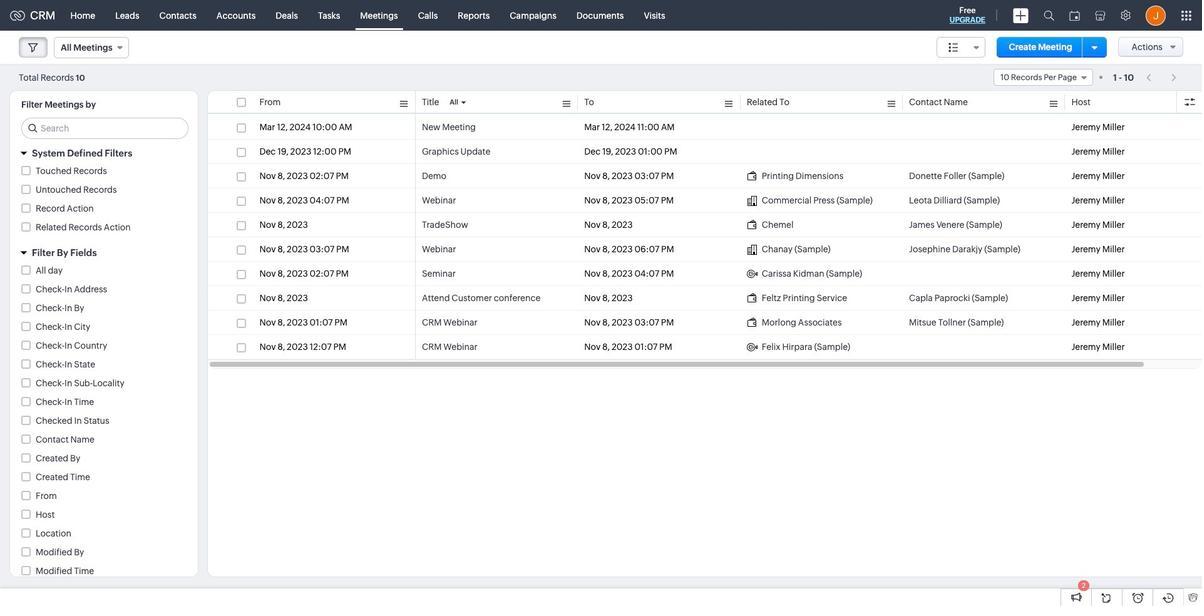Task type: vqa. For each thing, say whether or not it's contained in the screenshot.
logo
yes



Task type: describe. For each thing, give the bounding box(es) containing it.
search element
[[1036, 0, 1062, 31]]

logo image
[[10, 10, 25, 20]]

none field size
[[937, 37, 985, 58]]

create menu element
[[1006, 0, 1036, 30]]

Search text field
[[22, 118, 188, 138]]

profile image
[[1146, 5, 1166, 25]]



Task type: locate. For each thing, give the bounding box(es) containing it.
size image
[[948, 42, 958, 53]]

None field
[[54, 37, 129, 58], [937, 37, 985, 58], [994, 69, 1093, 86], [54, 37, 129, 58], [994, 69, 1093, 86]]

profile element
[[1138, 0, 1173, 30]]

create menu image
[[1013, 8, 1029, 23]]

navigation
[[1140, 68, 1183, 86]]

search image
[[1044, 10, 1054, 21]]

calendar image
[[1069, 10, 1080, 20]]

row group
[[208, 115, 1202, 359]]



